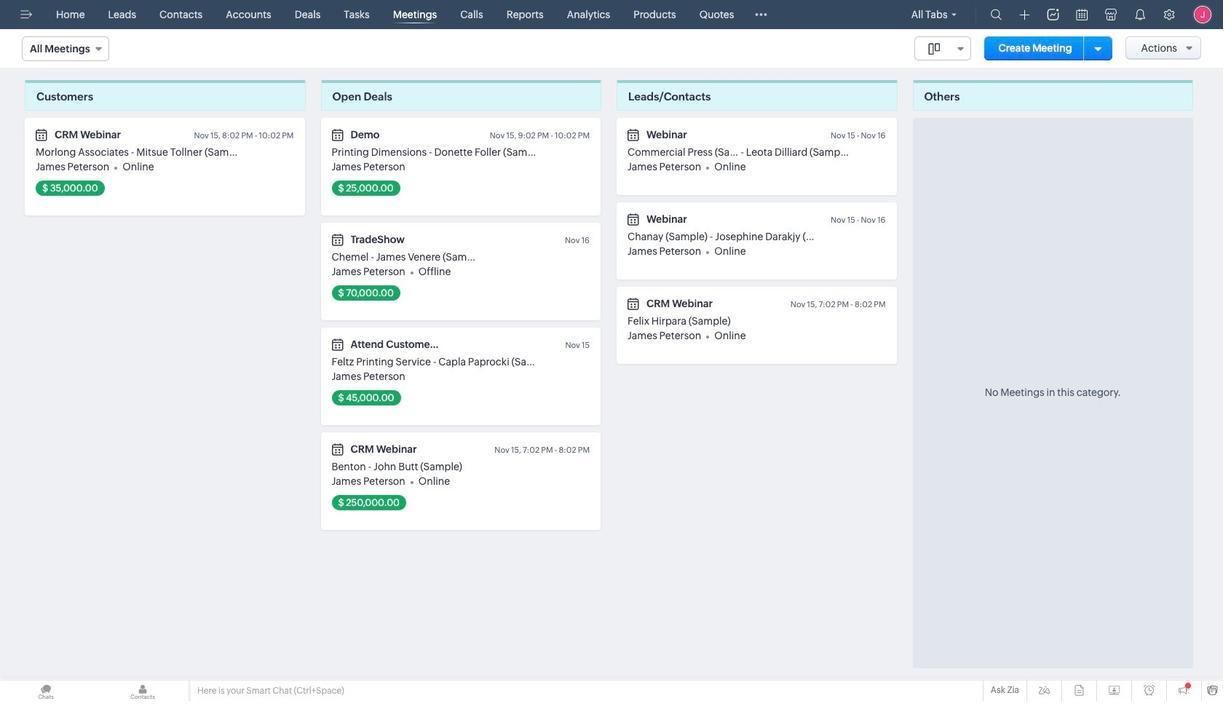 Task type: vqa. For each thing, say whether or not it's contained in the screenshot.
Contacts image
yes



Task type: locate. For each thing, give the bounding box(es) containing it.
marketplace image
[[1105, 9, 1117, 20]]

search image
[[991, 9, 1002, 20]]

sales motivator image
[[1047, 9, 1059, 20]]

configure settings image
[[1164, 9, 1175, 20]]

chats image
[[0, 681, 92, 701]]

notifications image
[[1134, 9, 1146, 20]]

calendar image
[[1077, 9, 1088, 20]]



Task type: describe. For each thing, give the bounding box(es) containing it.
contacts image
[[97, 681, 189, 701]]

quick actions image
[[1020, 9, 1030, 20]]



